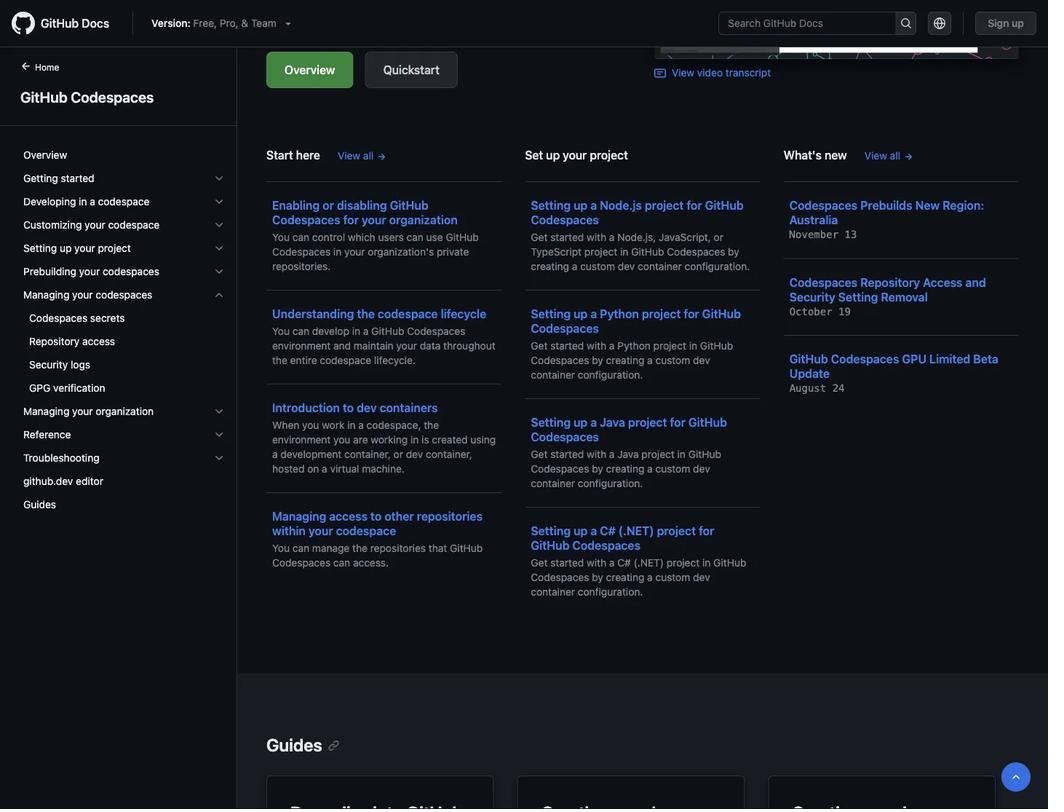 Task type: locate. For each thing, give the bounding box(es) containing it.
with inside setting up a java project for github codespaces get started with a java project in github codespaces by creating a custom dev container configuration.
[[587, 448, 607, 460]]

use
[[426, 231, 443, 243]]

new
[[916, 198, 940, 212]]

up for setting up a python project for github codespaces get started with a python project in github codespaces by creating a custom dev container configuration.
[[574, 307, 588, 321]]

1 you from the top
[[272, 231, 290, 243]]

environment for understanding
[[272, 340, 331, 352]]

a inside understanding the codespace lifecycle you can develop in a github codespaces environment and maintain your data throughout the entire codespace lifecycle.
[[363, 325, 369, 337]]

0 horizontal spatial to
[[343, 401, 354, 415]]

get inside the 'setting up a python project for github codespaces get started with a python project in github codespaces by creating a custom dev container configuration.'
[[531, 340, 548, 352]]

0 vertical spatial or
[[323, 198, 334, 212]]

australia
[[790, 213, 839, 227]]

codespaces inside dropdown button
[[103, 265, 159, 277]]

by inside setting up a java project for github codespaces get started with a java project in github codespaces by creating a custom dev container configuration.
[[592, 463, 604, 475]]

view all right here
[[338, 150, 374, 162]]

codespace inside managing access to other repositories within your codespace you can manage the repositories that github codespaces can access.
[[336, 524, 396, 538]]

2 vertical spatial you
[[272, 542, 290, 554]]

access
[[82, 335, 115, 347], [329, 509, 368, 523]]

1 view all link from the left
[[338, 148, 387, 163]]

github inside managing access to other repositories within your codespace you can manage the repositories that github codespaces can access.
[[450, 542, 483, 554]]

prebuilding your codespaces button
[[17, 260, 231, 283]]

region:
[[943, 198, 985, 212]]

0 vertical spatial python
[[600, 307, 639, 321]]

sc 9kayk9 0 image
[[213, 196, 225, 208], [213, 219, 225, 231], [213, 243, 225, 254], [213, 266, 225, 277], [213, 429, 225, 441], [213, 452, 225, 464]]

sc 9kayk9 0 image inside customizing your codespace dropdown button
[[213, 219, 225, 231]]

environment inside understanding the codespace lifecycle you can develop in a github codespaces environment and maintain your data throughout the entire codespace lifecycle.
[[272, 340, 331, 352]]

data
[[420, 340, 441, 352]]

what's new
[[784, 148, 848, 162]]

overview link down triangle down image
[[267, 52, 354, 88]]

3 get from the top
[[531, 448, 548, 460]]

0 horizontal spatial and
[[334, 340, 351, 352]]

what's
[[784, 148, 822, 162]]

1 vertical spatial java
[[618, 448, 639, 460]]

0 vertical spatial access
[[82, 335, 115, 347]]

by inside setting up a c# (.net) project for github codespaces get started with a c# (.net) project in github codespaces by creating a custom dev container configuration.
[[592, 571, 604, 583]]

0 horizontal spatial organization
[[96, 405, 154, 417]]

0 vertical spatial sc 9kayk9 0 image
[[213, 173, 225, 184]]

throughout
[[444, 340, 496, 352]]

1 vertical spatial c#
[[618, 557, 631, 569]]

sc 9kayk9 0 image inside prebuilding your codespaces dropdown button
[[213, 266, 225, 277]]

1 vertical spatial overview
[[23, 149, 67, 161]]

1 environment from the top
[[272, 340, 331, 352]]

environment up the "development"
[[272, 434, 331, 446]]

and
[[966, 275, 987, 289], [334, 340, 351, 352]]

started
[[61, 172, 94, 184], [551, 231, 584, 243], [551, 340, 584, 352], [551, 448, 584, 460], [551, 557, 584, 569]]

github codespaces
[[20, 88, 154, 105]]

sc 9kayk9 0 image inside troubleshooting dropdown button
[[213, 452, 225, 464]]

limited
[[930, 352, 971, 366]]

0 vertical spatial environment
[[272, 340, 331, 352]]

codespaces down setting up your project dropdown button on the left of the page
[[103, 265, 159, 277]]

1 horizontal spatial guides link
[[267, 735, 340, 755]]

node.js,
[[618, 231, 656, 243]]

(.net)
[[619, 524, 654, 538], [634, 557, 664, 569]]

sc 9kayk9 0 image for your
[[213, 243, 225, 254]]

view all for what's new
[[865, 150, 901, 162]]

sc 9kayk9 0 image inside setting up your project dropdown button
[[213, 243, 225, 254]]

overview link up developing in a codespace dropdown button
[[17, 143, 231, 167]]

started inside setting up a java project for github codespaces get started with a java project in github codespaces by creating a custom dev container configuration.
[[551, 448, 584, 460]]

guides link
[[17, 493, 231, 516], [267, 735, 340, 755]]

to inside the introduction to dev containers when you work in a codespace, the environment you are working in is created using a development container, or dev container, hosted on a virtual machine.
[[343, 401, 354, 415]]

1 all from the left
[[363, 150, 374, 162]]

you for managing access to other repositories within your codespace
[[272, 542, 290, 554]]

1 horizontal spatial view all
[[865, 150, 901, 162]]

5 sc 9kayk9 0 image from the top
[[213, 429, 225, 441]]

the inside the introduction to dev containers when you work in a codespace, the environment you are working in is created using a development container, or dev container, hosted on a virtual machine.
[[424, 419, 439, 431]]

1 container, from the left
[[344, 448, 391, 460]]

2 managing your codespaces element from the top
[[12, 307, 237, 400]]

within
[[272, 524, 306, 538]]

managing down prebuilding
[[23, 289, 69, 301]]

up
[[1012, 17, 1025, 29], [546, 148, 560, 162], [574, 198, 588, 212], [60, 242, 72, 254], [574, 307, 588, 321], [574, 415, 588, 429], [574, 524, 588, 538]]

troubleshooting button
[[17, 446, 231, 470]]

4 with from the top
[[587, 557, 607, 569]]

getting
[[23, 172, 58, 184]]

managing your organization button
[[17, 400, 231, 423]]

can down understanding
[[293, 325, 310, 337]]

repository up removal at the top right
[[861, 275, 921, 289]]

0 vertical spatial guides link
[[17, 493, 231, 516]]

work
[[322, 419, 345, 431]]

2 you from the top
[[272, 325, 290, 337]]

0 horizontal spatial overview
[[23, 149, 67, 161]]

organization down gpg verification link
[[96, 405, 154, 417]]

sc 9kayk9 0 image inside developing in a codespace dropdown button
[[213, 196, 225, 208]]

access down secrets in the left of the page
[[82, 335, 115, 347]]

0 vertical spatial guides
[[23, 498, 56, 510]]

typescript
[[531, 246, 582, 258]]

sc 9kayk9 0 image for getting started
[[213, 173, 225, 184]]

github
[[41, 16, 79, 30], [20, 88, 67, 105], [390, 198, 429, 212], [705, 198, 744, 212], [446, 231, 479, 243], [632, 246, 665, 258], [703, 307, 741, 321], [372, 325, 405, 337], [701, 340, 733, 352], [790, 352, 829, 366], [689, 415, 728, 429], [689, 448, 722, 460], [531, 539, 570, 552], [450, 542, 483, 554], [714, 557, 747, 569]]

organization up use
[[389, 213, 458, 227]]

managing your codespaces element
[[12, 283, 237, 400], [12, 307, 237, 400]]

scroll to top image
[[1011, 771, 1022, 783]]

the up is
[[424, 419, 439, 431]]

0 vertical spatial overview link
[[267, 52, 354, 88]]

java
[[600, 415, 626, 429], [618, 448, 639, 460]]

getting started button
[[17, 167, 231, 190]]

you down within on the left of the page
[[272, 542, 290, 554]]

the left entire
[[272, 354, 288, 366]]

3 sc 9kayk9 0 image from the top
[[213, 406, 225, 417]]

your down developing in a codespace
[[85, 219, 105, 231]]

1 vertical spatial environment
[[272, 434, 331, 446]]

view for codespaces prebuilds new region: australia
[[865, 150, 888, 162]]

&
[[241, 17, 248, 29]]

1 vertical spatial overview link
[[17, 143, 231, 167]]

0 vertical spatial and
[[966, 275, 987, 289]]

2 all from the left
[[890, 150, 901, 162]]

1 view all from the left
[[338, 150, 374, 162]]

are
[[353, 434, 368, 446]]

codespaces inside dropdown button
[[96, 289, 152, 301]]

configuration. inside setting up a c# (.net) project for github codespaces get started with a c# (.net) project in github codespaces by creating a custom dev container configuration.
[[578, 586, 643, 598]]

with for java
[[587, 448, 607, 460]]

1 horizontal spatial overview link
[[267, 52, 354, 88]]

1 horizontal spatial and
[[966, 275, 987, 289]]

1 with from the top
[[587, 231, 607, 243]]

custom inside setting up a node.js project for github codespaces get started with a node.js, javascript, or typescript project in github codespaces by creating a custom dev container configuration.
[[581, 260, 615, 272]]

get for setting up a node.js project for github codespaces
[[531, 231, 548, 243]]

your up 'codespaces secrets'
[[72, 289, 93, 301]]

2 vertical spatial managing
[[272, 509, 327, 523]]

repository access link
[[17, 330, 231, 353]]

codespaces inside managing access to other repositories within your codespace you can manage the repositories that github codespaces can access.
[[272, 557, 331, 569]]

in inside setting up a c# (.net) project for github codespaces get started with a c# (.net) project in github codespaces by creating a custom dev container configuration.
[[703, 557, 711, 569]]

a
[[90, 196, 95, 208], [591, 198, 597, 212], [609, 231, 615, 243], [572, 260, 578, 272], [591, 307, 597, 321], [363, 325, 369, 337], [609, 340, 615, 352], [648, 354, 653, 366], [591, 415, 597, 429], [359, 419, 364, 431], [272, 448, 278, 460], [609, 448, 615, 460], [322, 463, 328, 475], [648, 463, 653, 475], [591, 524, 597, 538], [609, 557, 615, 569], [648, 571, 653, 583]]

gpg verification link
[[17, 377, 231, 400]]

understanding
[[272, 307, 354, 321]]

started inside the 'setting up a python project for github codespaces get started with a python project in github codespaces by creating a custom dev container configuration.'
[[551, 340, 584, 352]]

1 vertical spatial codespaces
[[96, 289, 152, 301]]

or up the control
[[323, 198, 334, 212]]

view all link up prebuilds
[[865, 148, 914, 163]]

managing
[[23, 289, 69, 301], [23, 405, 69, 417], [272, 509, 327, 523]]

repositories
[[417, 509, 483, 523], [370, 542, 426, 554]]

c#
[[600, 524, 616, 538], [618, 557, 631, 569]]

setting inside setting up a node.js project for github codespaces get started with a node.js, javascript, or typescript project in github codespaces by creating a custom dev container configuration.
[[531, 198, 571, 212]]

1 vertical spatial or
[[714, 231, 724, 243]]

in
[[79, 196, 87, 208], [333, 246, 342, 258], [621, 246, 629, 258], [352, 325, 361, 337], [690, 340, 698, 352], [348, 419, 356, 431], [411, 434, 419, 446], [678, 448, 686, 460], [703, 557, 711, 569]]

or right javascript,
[[714, 231, 724, 243]]

1 horizontal spatial guides
[[267, 735, 322, 755]]

or down working
[[394, 448, 403, 460]]

codespaces for managing your codespaces
[[96, 289, 152, 301]]

codespaces inside 'github codespaces gpu limited beta update august 24'
[[831, 352, 900, 366]]

0 vertical spatial codespaces
[[103, 265, 159, 277]]

version: free, pro, & team
[[152, 17, 277, 29]]

1 sc 9kayk9 0 image from the top
[[213, 173, 225, 184]]

with for python
[[587, 340, 607, 352]]

with inside the 'setting up a python project for github codespaces get started with a python project in github codespaces by creating a custom dev container configuration.'
[[587, 340, 607, 352]]

up inside the 'setting up a python project for github codespaces get started with a python project in github codespaces by creating a custom dev container configuration.'
[[574, 307, 588, 321]]

security up the 'gpg'
[[29, 359, 68, 371]]

setting up your project
[[23, 242, 131, 254]]

0 vertical spatial to
[[343, 401, 354, 415]]

and right access
[[966, 275, 987, 289]]

for inside the 'setting up a python project for github codespaces get started with a python project in github codespaces by creating a custom dev container configuration.'
[[684, 307, 700, 321]]

prebuilding
[[23, 265, 76, 277]]

1 managing your codespaces element from the top
[[12, 283, 237, 400]]

codespace up access.
[[336, 524, 396, 538]]

github docs link
[[12, 12, 121, 35]]

repository up 'security logs'
[[29, 335, 80, 347]]

1 vertical spatial python
[[618, 340, 651, 352]]

in inside setting up a node.js project for github codespaces get started with a node.js, javascript, or typescript project in github codespaces by creating a custom dev container configuration.
[[621, 246, 629, 258]]

can
[[293, 231, 310, 243], [407, 231, 424, 243], [293, 325, 310, 337], [293, 542, 310, 554], [333, 557, 350, 569]]

for for github
[[343, 213, 359, 227]]

you inside managing access to other repositories within your codespace you can manage the repositories that github codespaces can access.
[[272, 542, 290, 554]]

4 get from the top
[[531, 557, 548, 569]]

started inside setting up a node.js project for github codespaces get started with a node.js, javascript, or typescript project in github codespaces by creating a custom dev container configuration.
[[551, 231, 584, 243]]

access
[[923, 275, 963, 289]]

for for java
[[670, 415, 686, 429]]

1 horizontal spatial repository
[[861, 275, 921, 289]]

view all link up disabling
[[338, 148, 387, 163]]

october 19 element
[[790, 305, 851, 318]]

2 sc 9kayk9 0 image from the top
[[213, 289, 225, 301]]

0 vertical spatial repository
[[861, 275, 921, 289]]

0 horizontal spatial or
[[323, 198, 334, 212]]

sc 9kayk9 0 image inside managing your codespaces dropdown button
[[213, 289, 225, 301]]

and inside the codespaces repository access and security setting removal october 19
[[966, 275, 987, 289]]

1 vertical spatial to
[[371, 509, 382, 523]]

codespaces inside the codespaces repository access and security setting removal october 19
[[790, 275, 858, 289]]

2 sc 9kayk9 0 image from the top
[[213, 219, 225, 231]]

your up lifecycle.
[[397, 340, 417, 352]]

version:
[[152, 17, 191, 29]]

access inside managing access to other repositories within your codespace you can manage the repositories that github codespaces can access.
[[329, 509, 368, 523]]

3 you from the top
[[272, 542, 290, 554]]

0 horizontal spatial repository
[[29, 335, 80, 347]]

github codespaces element
[[0, 59, 237, 808]]

0 horizontal spatial view
[[338, 150, 361, 162]]

1 vertical spatial repository
[[29, 335, 80, 347]]

all up disabling
[[363, 150, 374, 162]]

introduction to dev containers when you work in a codespace, the environment you are working in is created using a development container, or dev container, hosted on a virtual machine.
[[272, 401, 496, 475]]

in inside the 'setting up a python project for github codespaces get started with a python project in github codespaces by creating a custom dev container configuration.'
[[690, 340, 698, 352]]

gpg verification
[[29, 382, 105, 394]]

environment up entire
[[272, 340, 331, 352]]

1 horizontal spatial or
[[394, 448, 403, 460]]

and inside understanding the codespace lifecycle you can develop in a github codespaces environment and maintain your data throughout the entire codespace lifecycle.
[[334, 340, 351, 352]]

sc 9kayk9 0 image for a
[[213, 196, 225, 208]]

developing in a codespace button
[[17, 190, 231, 213]]

2 horizontal spatial or
[[714, 231, 724, 243]]

Search GitHub Docs search field
[[720, 12, 896, 34]]

view right new
[[865, 150, 888, 162]]

view right here
[[338, 150, 361, 162]]

1 horizontal spatial to
[[371, 509, 382, 523]]

2 with from the top
[[587, 340, 607, 352]]

0 horizontal spatial all
[[363, 150, 374, 162]]

to
[[343, 401, 354, 415], [371, 509, 382, 523]]

view video transcript link
[[655, 66, 771, 79]]

1 horizontal spatial c#
[[618, 557, 631, 569]]

up for setting up a c# (.net) project for github codespaces get started with a c# (.net) project in github codespaces by creating a custom dev container configuration.
[[574, 524, 588, 538]]

0 horizontal spatial access
[[82, 335, 115, 347]]

setting inside setting up a c# (.net) project for github codespaces get started with a c# (.net) project in github codespaces by creating a custom dev container configuration.
[[531, 524, 571, 538]]

reference
[[23, 429, 71, 441]]

set up your project
[[525, 148, 628, 162]]

your down verification
[[72, 405, 93, 417]]

sc 9kayk9 0 image inside getting started dropdown button
[[213, 173, 225, 184]]

6 sc 9kayk9 0 image from the top
[[213, 452, 225, 464]]

2 vertical spatial or
[[394, 448, 403, 460]]

view
[[672, 66, 695, 78], [338, 150, 361, 162], [865, 150, 888, 162]]

with inside setting up a node.js project for github codespaces get started with a node.js, javascript, or typescript project in github codespaces by creating a custom dev container configuration.
[[587, 231, 607, 243]]

enabling
[[272, 198, 320, 212]]

repositories up access.
[[370, 542, 426, 554]]

to left 'other' at the left bottom
[[371, 509, 382, 523]]

codespace up data
[[378, 307, 438, 321]]

pro,
[[220, 17, 239, 29]]

your
[[563, 148, 587, 162], [362, 213, 386, 227], [85, 219, 105, 231], [74, 242, 95, 254], [344, 246, 365, 258], [79, 265, 100, 277], [72, 289, 93, 301], [397, 340, 417, 352], [72, 405, 93, 417], [309, 524, 333, 538]]

setting inside the 'setting up a python project for github codespaces get started with a python project in github codespaces by creating a custom dev container configuration.'
[[531, 307, 571, 321]]

repositories up that
[[417, 509, 483, 523]]

started for setting up a python project for github codespaces
[[551, 340, 584, 352]]

environment inside the introduction to dev containers when you work in a codespace, the environment you are working in is created using a development container, or dev container, hosted on a virtual machine.
[[272, 434, 331, 446]]

view all link
[[338, 148, 387, 163], [865, 148, 914, 163]]

1 horizontal spatial you
[[334, 434, 351, 446]]

codespaces down prebuilding your codespaces dropdown button
[[96, 289, 152, 301]]

security inside the "security logs" link
[[29, 359, 68, 371]]

github.dev editor link
[[17, 470, 231, 493]]

you inside understanding the codespace lifecycle you can develop in a github codespaces environment and maintain your data throughout the entire codespace lifecycle.
[[272, 325, 290, 337]]

0 horizontal spatial guides link
[[17, 493, 231, 516]]

1 horizontal spatial organization
[[389, 213, 458, 227]]

2 view all from the left
[[865, 150, 901, 162]]

1 vertical spatial you
[[334, 434, 351, 446]]

github docs
[[41, 16, 109, 30]]

video
[[698, 66, 723, 78]]

1 vertical spatial you
[[272, 325, 290, 337]]

up for setting up your project
[[60, 242, 72, 254]]

you down work
[[334, 434, 351, 446]]

1 horizontal spatial view all link
[[865, 148, 914, 163]]

organization
[[389, 213, 458, 227], [96, 405, 154, 417]]

0 vertical spatial c#
[[600, 524, 616, 538]]

for inside setting up a node.js project for github codespaces get started with a node.js, javascript, or typescript project in github codespaces by creating a custom dev container configuration.
[[687, 198, 703, 212]]

you inside enabling or disabling github codespaces for your organization you can control which users can use github codespaces in your organization's private repositories.
[[272, 231, 290, 243]]

or inside setting up a node.js project for github codespaces get started with a node.js, javascript, or typescript project in github codespaces by creating a custom dev container configuration.
[[714, 231, 724, 243]]

access inside managing your codespaces element
[[82, 335, 115, 347]]

1 vertical spatial access
[[329, 509, 368, 523]]

you down understanding
[[272, 325, 290, 337]]

sc 9kayk9 0 image
[[213, 173, 225, 184], [213, 289, 225, 301], [213, 406, 225, 417]]

view all right new
[[865, 150, 901, 162]]

codespaces inside understanding the codespace lifecycle you can develop in a github codespaces environment and maintain your data throughout the entire codespace lifecycle.
[[407, 325, 466, 337]]

0 horizontal spatial view all link
[[338, 148, 387, 163]]

managing up reference
[[23, 405, 69, 417]]

4 sc 9kayk9 0 image from the top
[[213, 266, 225, 277]]

codespace
[[98, 196, 150, 208], [108, 219, 160, 231], [378, 307, 438, 321], [320, 354, 372, 366], [336, 524, 396, 538]]

creating inside the 'setting up a python project for github codespaces get started with a python project in github codespaces by creating a custom dev container configuration.'
[[606, 354, 645, 366]]

up inside setting up a java project for github codespaces get started with a java project in github codespaces by creating a custom dev container configuration.
[[574, 415, 588, 429]]

0 horizontal spatial security
[[29, 359, 68, 371]]

or inside enabling or disabling github codespaces for your organization you can control which users can use github codespaces in your organization's private repositories.
[[323, 198, 334, 212]]

your up managing your codespaces
[[79, 265, 100, 277]]

1 horizontal spatial container,
[[426, 448, 473, 460]]

github codespaces link
[[17, 86, 219, 108]]

setting inside setting up your project dropdown button
[[23, 242, 57, 254]]

2 get from the top
[[531, 340, 548, 352]]

1 get from the top
[[531, 231, 548, 243]]

managing inside managing access to other repositories within your codespace you can manage the repositories that github codespaces can access.
[[272, 509, 327, 523]]

and down develop
[[334, 340, 351, 352]]

started inside getting started dropdown button
[[61, 172, 94, 184]]

3 with from the top
[[587, 448, 607, 460]]

1 vertical spatial and
[[334, 340, 351, 352]]

overview up getting
[[23, 149, 67, 161]]

a inside dropdown button
[[90, 196, 95, 208]]

sc 9kayk9 0 image inside 'managing your organization' dropdown button
[[213, 406, 225, 417]]

2 vertical spatial sc 9kayk9 0 image
[[213, 406, 225, 417]]

container, down created
[[426, 448, 473, 460]]

2 container, from the left
[[426, 448, 473, 460]]

1 vertical spatial guides
[[267, 735, 322, 755]]

up inside setting up a node.js project for github codespaces get started with a node.js, javascript, or typescript project in github codespaces by creating a custom dev container configuration.
[[574, 198, 588, 212]]

creating inside setting up a c# (.net) project for github codespaces get started with a c# (.net) project in github codespaces by creating a custom dev container configuration.
[[606, 571, 645, 583]]

view right link image
[[672, 66, 695, 78]]

managing up within on the left of the page
[[272, 509, 327, 523]]

access up manage
[[329, 509, 368, 523]]

repository inside github codespaces element
[[29, 335, 80, 347]]

you down enabling
[[272, 231, 290, 243]]

2 environment from the top
[[272, 434, 331, 446]]

your up manage
[[309, 524, 333, 538]]

1 vertical spatial managing
[[23, 405, 69, 417]]

can inside understanding the codespace lifecycle you can develop in a github codespaces environment and maintain your data throughout the entire codespace lifecycle.
[[293, 325, 310, 337]]

1 vertical spatial organization
[[96, 405, 154, 417]]

working
[[371, 434, 408, 446]]

1 sc 9kayk9 0 image from the top
[[213, 196, 225, 208]]

1 vertical spatial security
[[29, 359, 68, 371]]

2 horizontal spatial view
[[865, 150, 888, 162]]

or inside the introduction to dev containers when you work in a codespace, the environment you are working in is created using a development container, or dev container, hosted on a virtual machine.
[[394, 448, 403, 460]]

codespaces for prebuilding your codespaces
[[103, 265, 159, 277]]

the inside managing access to other repositories within your codespace you can manage the repositories that github codespaces can access.
[[353, 542, 368, 554]]

with inside setting up a c# (.net) project for github codespaces get started with a c# (.net) project in github codespaces by creating a custom dev container configuration.
[[587, 557, 607, 569]]

1 horizontal spatial security
[[790, 290, 836, 304]]

0 vertical spatial overview
[[285, 63, 335, 77]]

you down introduction in the left of the page
[[302, 419, 319, 431]]

overview down triangle down image
[[285, 63, 335, 77]]

november 13 element
[[790, 229, 857, 241]]

setting up a c# (.net) project for github codespaces get started with a c# (.net) project in github codespaces by creating a custom dev container configuration.
[[531, 524, 747, 598]]

1 vertical spatial (.net)
[[634, 557, 664, 569]]

0 horizontal spatial guides
[[23, 498, 56, 510]]

None search field
[[719, 12, 917, 35]]

you
[[302, 419, 319, 431], [334, 434, 351, 446]]

to up work
[[343, 401, 354, 415]]

repository
[[861, 275, 921, 289], [29, 335, 80, 347]]

for inside enabling or disabling github codespaces for your organization you can control which users can use github codespaces in your organization's private repositories.
[[343, 213, 359, 227]]

0 vertical spatial you
[[272, 231, 290, 243]]

0 vertical spatial java
[[600, 415, 626, 429]]

1 horizontal spatial access
[[329, 509, 368, 523]]

organization inside dropdown button
[[96, 405, 154, 417]]

0 vertical spatial organization
[[389, 213, 458, 227]]

access for repository
[[82, 335, 115, 347]]

security up october
[[790, 290, 836, 304]]

or
[[323, 198, 334, 212], [714, 231, 724, 243], [394, 448, 403, 460]]

0 horizontal spatial view all
[[338, 150, 374, 162]]

codespaces
[[103, 265, 159, 277], [96, 289, 152, 301]]

select language: current language is english image
[[934, 17, 946, 29]]

managing inside managing your codespaces dropdown button
[[23, 289, 69, 301]]

tooltip
[[1002, 762, 1031, 792]]

setting for project
[[23, 242, 57, 254]]

disabling
[[337, 198, 387, 212]]

container, down "are" at bottom
[[344, 448, 391, 460]]

0 vertical spatial managing
[[23, 289, 69, 301]]

all up prebuilds
[[890, 150, 901, 162]]

for inside setting up a java project for github codespaces get started with a java project in github codespaces by creating a custom dev container configuration.
[[670, 415, 686, 429]]

1 vertical spatial repositories
[[370, 542, 426, 554]]

can down manage
[[333, 557, 350, 569]]

1 horizontal spatial all
[[890, 150, 901, 162]]

0 vertical spatial security
[[790, 290, 836, 304]]

3 sc 9kayk9 0 image from the top
[[213, 243, 225, 254]]

creating inside setting up a java project for github codespaces get started with a java project in github codespaces by creating a custom dev container configuration.
[[606, 463, 645, 475]]

0 vertical spatial you
[[302, 419, 319, 431]]

the up access.
[[353, 542, 368, 554]]

setting inside setting up a java project for github codespaces get started with a java project in github codespaces by creating a custom dev container configuration.
[[531, 415, 571, 429]]

setting
[[531, 198, 571, 212], [23, 242, 57, 254], [839, 290, 879, 304], [531, 307, 571, 321], [531, 415, 571, 429], [531, 524, 571, 538]]

setting for node.js
[[531, 198, 571, 212]]

2 view all link from the left
[[865, 148, 914, 163]]

customizing your codespace
[[23, 219, 160, 231]]

1 vertical spatial sc 9kayk9 0 image
[[213, 289, 225, 301]]

get inside setting up a c# (.net) project for github codespaces get started with a c# (.net) project in github codespaces by creating a custom dev container configuration.
[[531, 557, 548, 569]]

codespace down developing in a codespace dropdown button
[[108, 219, 160, 231]]

github inside understanding the codespace lifecycle you can develop in a github codespaces environment and maintain your data throughout the entire codespace lifecycle.
[[372, 325, 405, 337]]

organization's
[[368, 246, 434, 258]]

0 horizontal spatial container,
[[344, 448, 391, 460]]



Task type: vqa. For each thing, say whether or not it's contained in the screenshot.
COPILOT IN CODESPACES
no



Task type: describe. For each thing, give the bounding box(es) containing it.
containers
[[380, 401, 438, 415]]

access.
[[353, 557, 389, 569]]

hosted
[[272, 463, 305, 475]]

setting up a java project for github codespaces get started with a java project in github codespaces by creating a custom dev container configuration.
[[531, 415, 728, 489]]

view all for start here
[[338, 150, 374, 162]]

lifecycle
[[441, 307, 487, 321]]

github inside 'github codespaces gpu limited beta update august 24'
[[790, 352, 829, 366]]

24
[[833, 382, 845, 394]]

virtual
[[330, 463, 359, 475]]

guides inside github codespaces element
[[23, 498, 56, 510]]

github.dev editor
[[23, 475, 103, 487]]

with for node.js
[[587, 231, 607, 243]]

setting for c#
[[531, 524, 571, 538]]

private
[[437, 246, 469, 258]]

started inside setting up a c# (.net) project for github codespaces get started with a c# (.net) project in github codespaces by creating a custom dev container configuration.
[[551, 557, 584, 569]]

in inside understanding the codespace lifecycle you can develop in a github codespaces environment and maintain your data throughout the entire codespace lifecycle.
[[352, 325, 361, 337]]

0 horizontal spatial c#
[[600, 524, 616, 538]]

lifecycle.
[[374, 354, 416, 366]]

project inside setting up your project dropdown button
[[98, 242, 131, 254]]

get for setting up a java project for github codespaces
[[531, 448, 548, 460]]

container inside the 'setting up a python project for github codespaces get started with a python project in github codespaces by creating a custom dev container configuration.'
[[531, 369, 575, 381]]

reference button
[[17, 423, 231, 446]]

codespaces prebuilds new region: australia november 13
[[790, 198, 985, 241]]

all for new
[[890, 150, 901, 162]]

started for setting up a java project for github codespaces
[[551, 448, 584, 460]]

to inside managing access to other repositories within your codespace you can manage the repositories that github codespaces can access.
[[371, 509, 382, 523]]

can left use
[[407, 231, 424, 243]]

by inside setting up a node.js project for github codespaces get started with a node.js, javascript, or typescript project in github codespaces by creating a custom dev container configuration.
[[728, 246, 740, 258]]

dev inside setting up a java project for github codespaces get started with a java project in github codespaces by creating a custom dev container configuration.
[[693, 463, 711, 475]]

codespaces inside "codespaces prebuilds new region: australia november 13"
[[790, 198, 858, 212]]

configuration. inside setting up a java project for github codespaces get started with a java project in github codespaces by creating a custom dev container configuration.
[[578, 477, 643, 489]]

developing in a codespace
[[23, 196, 150, 208]]

repository inside the codespaces repository access and security setting removal october 19
[[861, 275, 921, 289]]

sign up link
[[976, 12, 1037, 35]]

up for sign up
[[1012, 17, 1025, 29]]

here
[[296, 148, 320, 162]]

created
[[432, 434, 468, 446]]

security inside the codespaces repository access and security setting removal october 19
[[790, 290, 836, 304]]

setting for java
[[531, 415, 571, 429]]

1 horizontal spatial overview
[[285, 63, 335, 77]]

environment for introduction
[[272, 434, 331, 446]]

javascript,
[[659, 231, 711, 243]]

developing
[[23, 196, 76, 208]]

codespaces repository access and security setting removal october 19
[[790, 275, 987, 318]]

sign
[[988, 17, 1010, 29]]

new
[[825, 148, 848, 162]]

secrets
[[90, 312, 125, 324]]

which
[[348, 231, 376, 243]]

understanding the codespace lifecycle you can develop in a github codespaces environment and maintain your data throughout the entire codespace lifecycle.
[[272, 307, 496, 366]]

your down disabling
[[362, 213, 386, 227]]

november
[[790, 229, 839, 241]]

node.js
[[600, 198, 642, 212]]

start
[[267, 148, 293, 162]]

entire
[[290, 354, 317, 366]]

configuration. inside setting up a node.js project for github codespaces get started with a node.js, javascript, or typescript project in github codespaces by creating a custom dev container configuration.
[[685, 260, 750, 272]]

your up prebuilding your codespaces
[[74, 242, 95, 254]]

in inside setting up a java project for github codespaces get started with a java project in github codespaces by creating a custom dev container configuration.
[[678, 448, 686, 460]]

home
[[35, 62, 59, 72]]

setting for python
[[531, 307, 571, 321]]

dev inside the 'setting up a python project for github codespaces get started with a python project in github codespaces by creating a custom dev container configuration.'
[[693, 354, 711, 366]]

sc 9kayk9 0 image inside the reference dropdown button
[[213, 429, 225, 441]]

view all link for start here
[[338, 148, 387, 163]]

guides link inside github codespaces element
[[17, 493, 231, 516]]

view for enabling or disabling github codespaces for your organization
[[338, 150, 361, 162]]

managing for organization
[[23, 405, 69, 417]]

is
[[422, 434, 429, 446]]

github inside "link"
[[41, 16, 79, 30]]

setting up your project button
[[17, 237, 231, 260]]

for inside setting up a c# (.net) project for github codespaces get started with a c# (.net) project in github codespaces by creating a custom dev container configuration.
[[699, 524, 715, 538]]

setting up a node.js project for github codespaces get started with a node.js, javascript, or typescript project in github codespaces by creating a custom dev container configuration.
[[531, 198, 750, 272]]

overview inside github codespaces element
[[23, 149, 67, 161]]

container inside setting up a java project for github codespaces get started with a java project in github codespaces by creating a custom dev container configuration.
[[531, 477, 575, 489]]

managing for to
[[272, 509, 327, 523]]

get for setting up a python project for github codespaces
[[531, 340, 548, 352]]

users
[[378, 231, 404, 243]]

quickstart
[[383, 63, 440, 77]]

setting inside the codespaces repository access and security setting removal october 19
[[839, 290, 879, 304]]

october
[[790, 305, 833, 318]]

container inside setting up a node.js project for github codespaces get started with a node.js, javascript, or typescript project in github codespaces by creating a custom dev container configuration.
[[638, 260, 682, 272]]

codespaces secrets
[[29, 312, 125, 324]]

up for setting up a java project for github codespaces get started with a java project in github codespaces by creating a custom dev container configuration.
[[574, 415, 588, 429]]

that
[[429, 542, 447, 554]]

free,
[[193, 17, 217, 29]]

managing your codespaces element containing codespaces secrets
[[12, 307, 237, 400]]

you for enabling or disabling github codespaces for your organization
[[272, 231, 290, 243]]

github.dev
[[23, 475, 73, 487]]

codespace down maintain
[[320, 354, 372, 366]]

triangle down image
[[282, 17, 294, 29]]

your down which at the top
[[344, 246, 365, 258]]

creating inside setting up a node.js project for github codespaces get started with a node.js, javascript, or typescript project in github codespaces by creating a custom dev container configuration.
[[531, 260, 570, 272]]

team
[[251, 17, 277, 29]]

sc 9kayk9 0 image for managing your codespaces
[[213, 289, 225, 301]]

link image
[[655, 67, 666, 79]]

access for managing
[[329, 509, 368, 523]]

removal
[[881, 290, 928, 304]]

for for node.js
[[687, 198, 703, 212]]

the up maintain
[[357, 307, 375, 321]]

0 horizontal spatial you
[[302, 419, 319, 431]]

can left the control
[[293, 231, 310, 243]]

custom inside setting up a java project for github codespaces get started with a java project in github codespaces by creating a custom dev container configuration.
[[656, 463, 691, 475]]

organization inside enabling or disabling github codespaces for your organization you can control which users can use github codespaces in your organization's private repositories.
[[389, 213, 458, 227]]

your inside understanding the codespace lifecycle you can develop in a github codespaces environment and maintain your data throughout the entire codespace lifecycle.
[[397, 340, 417, 352]]

github codespaces gpu limited beta update august 24
[[790, 352, 999, 394]]

maintain
[[354, 340, 394, 352]]

can down within on the left of the page
[[293, 542, 310, 554]]

setting up a python project for github codespaces get started with a python project in github codespaces by creating a custom dev container configuration.
[[531, 307, 741, 381]]

0 vertical spatial repositories
[[417, 509, 483, 523]]

security logs link
[[17, 353, 231, 377]]

customizing your codespace button
[[17, 213, 231, 237]]

home link
[[15, 60, 83, 75]]

1 horizontal spatial view
[[672, 66, 695, 78]]

custom inside setting up a c# (.net) project for github codespaces get started with a c# (.net) project in github codespaces by creating a custom dev container configuration.
[[656, 571, 691, 583]]

verification
[[53, 382, 105, 394]]

managing for codespaces
[[23, 289, 69, 301]]

repository access
[[29, 335, 115, 347]]

up for set up your project
[[546, 148, 560, 162]]

using
[[471, 434, 496, 446]]

sc 9kayk9 0 image for codespace
[[213, 219, 225, 231]]

19
[[839, 305, 851, 318]]

develop
[[312, 325, 350, 337]]

all for disabling
[[363, 150, 374, 162]]

managing access to other repositories within your codespace you can manage the repositories that github codespaces can access.
[[272, 509, 483, 569]]

codespaces secrets link
[[17, 307, 231, 330]]

container inside setting up a c# (.net) project for github codespaces get started with a c# (.net) project in github codespaces by creating a custom dev container configuration.
[[531, 586, 575, 598]]

docs
[[82, 16, 109, 30]]

august 24 element
[[790, 382, 845, 394]]

your inside managing access to other repositories within your codespace you can manage the repositories that github codespaces can access.
[[309, 524, 333, 538]]

security logs
[[29, 359, 90, 371]]

logs
[[71, 359, 90, 371]]

manage
[[312, 542, 350, 554]]

your right the set
[[563, 148, 587, 162]]

repositories.
[[272, 260, 331, 272]]

by inside the 'setting up a python project for github codespaces get started with a python project in github codespaces by creating a custom dev container configuration.'
[[592, 354, 604, 366]]

sc 9kayk9 0 image for managing your organization
[[213, 406, 225, 417]]

search image
[[901, 17, 912, 29]]

development
[[281, 448, 342, 460]]

update
[[790, 367, 830, 381]]

view video transcript
[[672, 66, 771, 78]]

managing your codespaces element containing managing your codespaces
[[12, 283, 237, 400]]

dev inside setting up a c# (.net) project for github codespaces get started with a c# (.net) project in github codespaces by creating a custom dev container configuration.
[[693, 571, 711, 583]]

managing your codespaces button
[[17, 283, 231, 307]]

custom inside the 'setting up a python project for github codespaces get started with a python project in github codespaces by creating a custom dev container configuration.'
[[656, 354, 691, 366]]

dev inside setting up a node.js project for github codespaces get started with a node.js, javascript, or typescript project in github codespaces by creating a custom dev container configuration.
[[618, 260, 635, 272]]

enabling or disabling github codespaces for your organization you can control which users can use github codespaces in your organization's private repositories.
[[272, 198, 479, 272]]

up for setting up a node.js project for github codespaces get started with a node.js, javascript, or typescript project in github codespaces by creating a custom dev container configuration.
[[574, 198, 588, 212]]

13
[[845, 229, 857, 241]]

sc 9kayk9 0 image for codespaces
[[213, 266, 225, 277]]

on
[[307, 463, 319, 475]]

0 horizontal spatial overview link
[[17, 143, 231, 167]]

view all link for what's new
[[865, 148, 914, 163]]

prebuilding your codespaces
[[23, 265, 159, 277]]

codespace,
[[367, 419, 421, 431]]

in inside enabling or disabling github codespaces for your organization you can control which users can use github codespaces in your organization's private repositories.
[[333, 246, 342, 258]]

prebuilds
[[861, 198, 913, 212]]

beta
[[974, 352, 999, 366]]

configuration. inside the 'setting up a python project for github codespaces get started with a python project in github codespaces by creating a custom dev container configuration.'
[[578, 369, 643, 381]]

managing your organization
[[23, 405, 154, 417]]

in inside dropdown button
[[79, 196, 87, 208]]

codespace down getting started dropdown button
[[98, 196, 150, 208]]

started for setting up a node.js project for github codespaces
[[551, 231, 584, 243]]

0 vertical spatial (.net)
[[619, 524, 654, 538]]

1 vertical spatial guides link
[[267, 735, 340, 755]]

other
[[385, 509, 414, 523]]

for for python
[[684, 307, 700, 321]]



